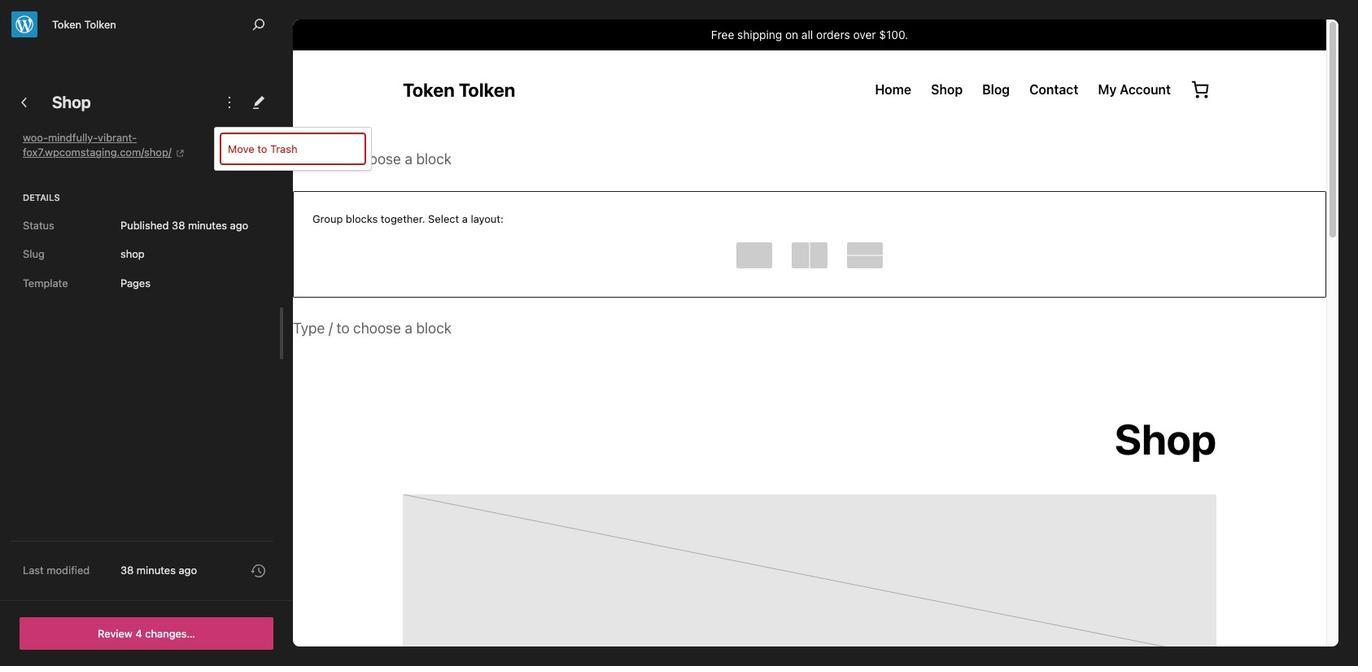 Task type: vqa. For each thing, say whether or not it's contained in the screenshot.
My corresponding to My Sites
no



Task type: locate. For each thing, give the bounding box(es) containing it.
38 minutes ago
[[120, 564, 197, 577]]

pages
[[120, 277, 151, 290]]

details
[[23, 192, 60, 203]]

shop
[[120, 248, 145, 261]]

slug
[[23, 248, 45, 261]]

fox7.wpcomstaging.com/shop/
[[23, 146, 172, 159]]

woo-mindfully-vibrant- fox7.wpcomstaging.com/shop/ link
[[23, 130, 273, 160]]

open command palette image
[[249, 15, 269, 34]]

review
[[98, 628, 133, 641]]

move to trash
[[228, 142, 298, 155]]

vibrant-
[[98, 131, 137, 144]]

trash
[[270, 142, 298, 155]]

published
[[120, 219, 172, 232]]

actions image
[[220, 93, 239, 112]]

4
[[135, 628, 142, 641]]

woo-mindfully-vibrant- fox7.wpcomstaging.com/shop/
[[23, 131, 172, 159]]

modified
[[47, 564, 90, 577]]

changes…
[[145, 628, 195, 641]]

tolken
[[84, 18, 116, 31]]



Task type: describe. For each thing, give the bounding box(es) containing it.
token
[[52, 18, 81, 31]]

back image
[[15, 93, 34, 112]]

mindfully-
[[48, 131, 98, 144]]

woo-
[[23, 131, 48, 144]]

review 4 changes…
[[98, 628, 195, 641]]

move
[[228, 142, 255, 155]]

last
[[23, 564, 44, 577]]

review 4 changes… button
[[20, 618, 273, 650]]

to
[[257, 142, 267, 155]]

move to trash button
[[221, 134, 365, 164]]

shop
[[52, 93, 91, 112]]

token tolken
[[52, 18, 116, 31]]

minutes
[[137, 564, 176, 577]]

status
[[23, 219, 54, 232]]

38
[[120, 564, 134, 577]]

site icon image
[[11, 11, 37, 37]]

edit image
[[249, 93, 269, 112]]

ago
[[179, 564, 197, 577]]

template
[[23, 277, 68, 290]]

last modified
[[23, 564, 90, 577]]



